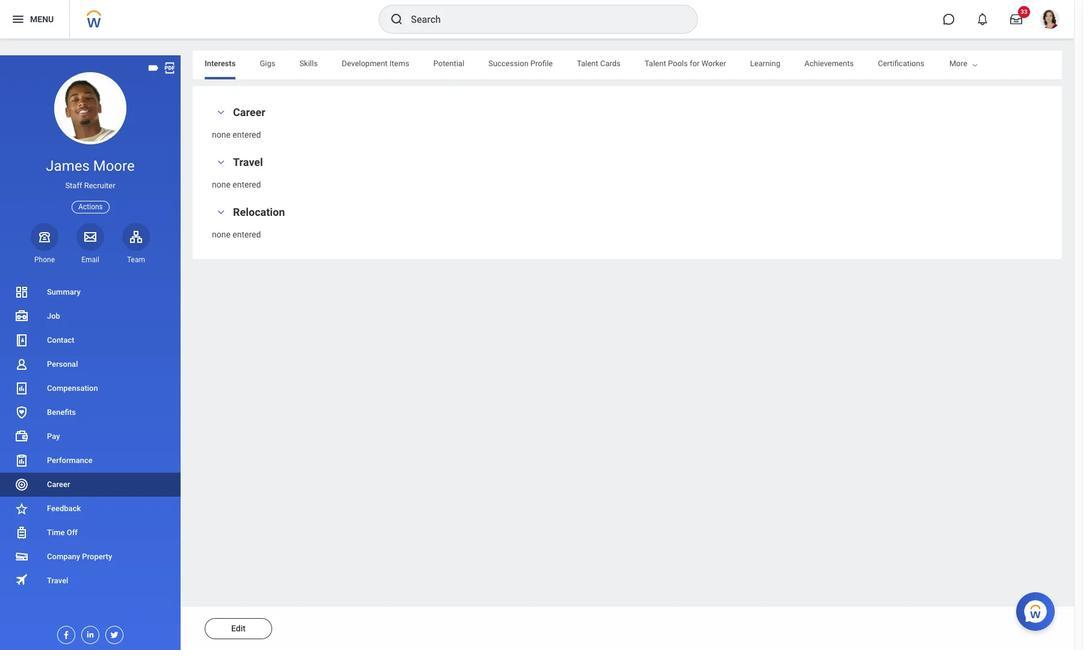 Task type: vqa. For each thing, say whether or not it's contained in the screenshot.
phone james moore element
yes



Task type: locate. For each thing, give the bounding box(es) containing it.
email james moore element
[[76, 255, 104, 265]]

inbox large image
[[1010, 13, 1022, 25]]

none
[[212, 130, 230, 140], [212, 180, 230, 189], [212, 230, 230, 239]]

contact link
[[0, 329, 181, 353]]

none inside relocation group
[[212, 230, 230, 239]]

2 vertical spatial none entered
[[212, 230, 261, 239]]

compensation
[[47, 384, 98, 393]]

actions button
[[72, 201, 109, 214]]

chevron down image
[[214, 108, 228, 117]]

1 vertical spatial chevron down image
[[214, 208, 228, 216]]

none entered down the travel button
[[212, 180, 261, 189]]

2 vertical spatial none
[[212, 230, 230, 239]]

property
[[82, 553, 112, 562]]

entered inside career group
[[233, 130, 261, 140]]

benefits link
[[0, 401, 181, 425]]

1 horizontal spatial talent
[[645, 59, 666, 68]]

chevron down image
[[214, 158, 228, 167], [214, 208, 228, 216]]

3 entered from the top
[[233, 230, 261, 239]]

1 none entered from the top
[[212, 130, 261, 140]]

2 vertical spatial entered
[[233, 230, 261, 239]]

0 horizontal spatial career
[[47, 480, 70, 489]]

career inside group
[[233, 106, 265, 119]]

workday assistant region
[[1016, 588, 1060, 632]]

1 horizontal spatial career
[[233, 106, 265, 119]]

talent
[[577, 59, 598, 68], [645, 59, 666, 68]]

list
[[0, 281, 181, 594]]

1 none from the top
[[212, 130, 230, 140]]

chevron down image inside relocation group
[[214, 208, 228, 216]]

edit
[[231, 624, 246, 634]]

performance link
[[0, 449, 181, 473]]

3 none from the top
[[212, 230, 230, 239]]

0 vertical spatial chevron down image
[[214, 158, 228, 167]]

view team image
[[129, 230, 143, 244]]

0 vertical spatial none entered
[[212, 130, 261, 140]]

none entered inside career group
[[212, 130, 261, 140]]

1 vertical spatial entered
[[233, 180, 261, 189]]

travel button
[[233, 156, 263, 168]]

feedback image
[[14, 502, 29, 517]]

profile logan mcneil image
[[1040, 10, 1060, 31]]

entered
[[233, 130, 261, 140], [233, 180, 261, 189], [233, 230, 261, 239]]

career
[[233, 106, 265, 119], [47, 480, 70, 489]]

phone button
[[31, 223, 58, 265]]

talent left pools
[[645, 59, 666, 68]]

1 entered from the top
[[233, 130, 261, 140]]

summary link
[[0, 281, 181, 305]]

none inside travel group
[[212, 180, 230, 189]]

chevron down image for relocation
[[214, 208, 228, 216]]

time
[[47, 529, 65, 538]]

job link
[[0, 305, 181, 329]]

talent left cards
[[577, 59, 598, 68]]

career button
[[233, 106, 265, 119]]

travel down the company
[[47, 577, 68, 586]]

entered for career
[[233, 130, 261, 140]]

entered down "career" button
[[233, 130, 261, 140]]

company property
[[47, 553, 112, 562]]

compensation link
[[0, 377, 181, 401]]

2 chevron down image from the top
[[214, 208, 228, 216]]

succession profile
[[488, 59, 553, 68]]

mail image
[[83, 230, 98, 244]]

travel group
[[212, 155, 1043, 191]]

staff recruiter
[[65, 181, 115, 190]]

entered inside relocation group
[[233, 230, 261, 239]]

career up the feedback
[[47, 480, 70, 489]]

items
[[390, 59, 409, 68]]

entered inside travel group
[[233, 180, 261, 189]]

job
[[47, 312, 60, 321]]

staff
[[65, 181, 82, 190]]

email
[[81, 256, 99, 264]]

company
[[47, 553, 80, 562]]

travel image
[[14, 573, 29, 588]]

navigation pane region
[[0, 55, 181, 651]]

menu button
[[0, 0, 69, 39]]

more
[[949, 59, 967, 68]]

tab list
[[193, 51, 1062, 79]]

2 talent from the left
[[645, 59, 666, 68]]

entered down the relocation button
[[233, 230, 261, 239]]

none inside career group
[[212, 130, 230, 140]]

pools
[[668, 59, 688, 68]]

none entered inside travel group
[[212, 180, 261, 189]]

team james moore element
[[122, 255, 150, 265]]

team
[[127, 256, 145, 264]]

3 none entered from the top
[[212, 230, 261, 239]]

1 horizontal spatial travel
[[233, 156, 263, 168]]

entered down the travel button
[[233, 180, 261, 189]]

menu banner
[[0, 0, 1074, 39]]

linkedin image
[[82, 627, 95, 640]]

2 none entered from the top
[[212, 180, 261, 189]]

company property image
[[14, 550, 29, 565]]

none for career
[[212, 130, 230, 140]]

entered for relocation
[[233, 230, 261, 239]]

summary image
[[14, 285, 29, 300]]

succession
[[488, 59, 529, 68]]

none entered down the relocation button
[[212, 230, 261, 239]]

personal
[[47, 360, 78, 369]]

none entered down "career" button
[[212, 130, 261, 140]]

0 vertical spatial travel
[[233, 156, 263, 168]]

talent for talent pools for worker
[[645, 59, 666, 68]]

view printable version (pdf) image
[[163, 61, 176, 75]]

0 vertical spatial career
[[233, 106, 265, 119]]

facebook image
[[58, 627, 71, 641]]

moore
[[93, 158, 135, 175]]

learning
[[750, 59, 780, 68]]

1 vertical spatial career
[[47, 480, 70, 489]]

skills
[[299, 59, 318, 68]]

2 none from the top
[[212, 180, 230, 189]]

talent pools for worker
[[645, 59, 726, 68]]

education
[[948, 59, 983, 68]]

33
[[1021, 8, 1028, 15]]

chevron down image left the relocation button
[[214, 208, 228, 216]]

travel down "career" button
[[233, 156, 263, 168]]

1 vertical spatial none
[[212, 180, 230, 189]]

2 entered from the top
[[233, 180, 261, 189]]

summary
[[47, 288, 81, 297]]

chevron down image inside travel group
[[214, 158, 228, 167]]

0 vertical spatial entered
[[233, 130, 261, 140]]

none entered inside relocation group
[[212, 230, 261, 239]]

chevron down image left the travel button
[[214, 158, 228, 167]]

company property link
[[0, 545, 181, 570]]

career image
[[14, 478, 29, 492]]

1 vertical spatial none entered
[[212, 180, 261, 189]]

james moore
[[46, 158, 135, 175]]

development
[[342, 59, 388, 68]]

33 button
[[1003, 6, 1030, 33]]

1 talent from the left
[[577, 59, 598, 68]]

personal image
[[14, 358, 29, 372]]

travel
[[233, 156, 263, 168], [47, 577, 68, 586]]

none entered
[[212, 130, 261, 140], [212, 180, 261, 189], [212, 230, 261, 239]]

1 vertical spatial travel
[[47, 577, 68, 586]]

0 horizontal spatial talent
[[577, 59, 598, 68]]

career right chevron down image
[[233, 106, 265, 119]]

phone image
[[36, 230, 53, 244]]

certifications
[[878, 59, 924, 68]]

0 vertical spatial none
[[212, 130, 230, 140]]

none for travel
[[212, 180, 230, 189]]

profile
[[530, 59, 553, 68]]

feedback
[[47, 505, 81, 514]]

0 horizontal spatial travel
[[47, 577, 68, 586]]

travel inside list
[[47, 577, 68, 586]]

1 chevron down image from the top
[[214, 158, 228, 167]]

relocation
[[233, 206, 285, 218]]



Task type: describe. For each thing, give the bounding box(es) containing it.
travel inside group
[[233, 156, 263, 168]]

pay image
[[14, 430, 29, 444]]

development items
[[342, 59, 409, 68]]

cards
[[600, 59, 621, 68]]

notifications large image
[[977, 13, 989, 25]]

none entered for travel
[[212, 180, 261, 189]]

benefits image
[[14, 406, 29, 420]]

james
[[46, 158, 90, 175]]

talent cards
[[577, 59, 621, 68]]

off
[[67, 529, 78, 538]]

none for relocation
[[212, 230, 230, 239]]

talent for talent cards
[[577, 59, 598, 68]]

career inside navigation pane region
[[47, 480, 70, 489]]

recruiter
[[84, 181, 115, 190]]

contact
[[47, 336, 74, 345]]

twitter image
[[106, 627, 119, 641]]

for
[[690, 59, 700, 68]]

team link
[[122, 223, 150, 265]]

career link
[[0, 473, 181, 497]]

tab list containing interests
[[193, 51, 1062, 79]]

relocation group
[[212, 205, 1043, 240]]

time off image
[[14, 526, 29, 541]]

time off
[[47, 529, 78, 538]]

feedback link
[[0, 497, 181, 521]]

pay
[[47, 432, 60, 441]]

interests
[[205, 59, 236, 68]]

time off link
[[0, 521, 181, 545]]

Search Workday  search field
[[411, 6, 672, 33]]

justify image
[[11, 12, 25, 26]]

search image
[[389, 12, 404, 26]]

pay link
[[0, 425, 181, 449]]

performance
[[47, 456, 93, 465]]

job image
[[14, 309, 29, 324]]

chevron down image for travel
[[214, 158, 228, 167]]

phone
[[34, 256, 55, 264]]

personal link
[[0, 353, 181, 377]]

edit button
[[205, 619, 272, 640]]

phone james moore element
[[31, 255, 58, 265]]

compensation image
[[14, 382, 29, 396]]

career group
[[212, 105, 1043, 141]]

list containing summary
[[0, 281, 181, 594]]

travel link
[[0, 570, 181, 594]]

performance image
[[14, 454, 29, 468]]

achievements
[[804, 59, 854, 68]]

none entered for relocation
[[212, 230, 261, 239]]

email button
[[76, 223, 104, 265]]

entered for travel
[[233, 180, 261, 189]]

actions
[[78, 203, 103, 211]]

contact image
[[14, 334, 29, 348]]

worker
[[701, 59, 726, 68]]

potential
[[433, 59, 464, 68]]

none entered for career
[[212, 130, 261, 140]]

tag image
[[147, 61, 160, 75]]

menu
[[30, 14, 54, 24]]

relocation button
[[233, 206, 285, 218]]

gigs
[[260, 59, 275, 68]]

benefits
[[47, 408, 76, 417]]



